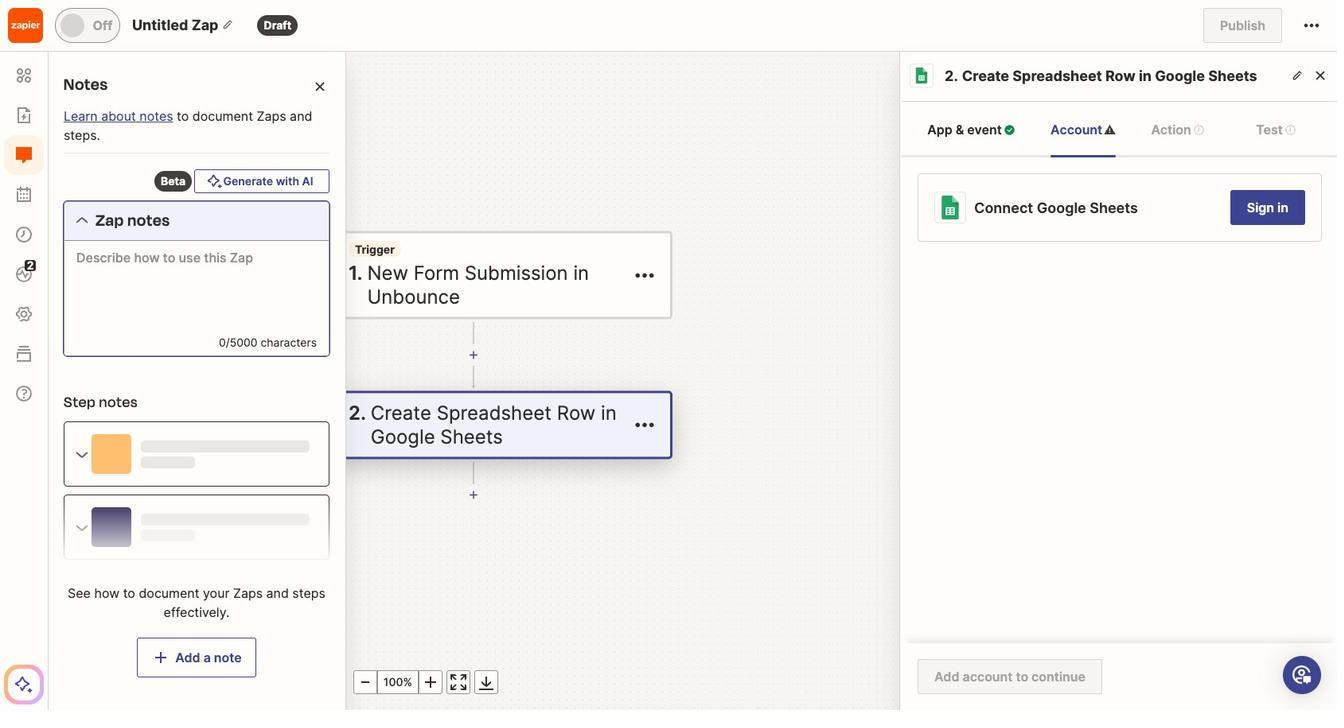 Task type: locate. For each thing, give the bounding box(es) containing it.
zoom out image
[[356, 673, 375, 692]]

everything
[[97, 99, 161, 115]]

ai
[[302, 174, 313, 188]]

2
[[137, 138, 145, 154], [27, 259, 34, 272]]

0 horizontal spatial zoom in image
[[123, 673, 142, 692]]

add account to continue
[[934, 669, 1086, 685]]

to right how
[[123, 586, 135, 602]]

learn about notes link
[[64, 108, 173, 124]]

indeterminate image
[[1193, 124, 1205, 136], [1284, 124, 1296, 136]]

export to image image down add a note
[[179, 673, 198, 692]]

0 vertical spatial row
[[1105, 68, 1136, 84]]

sheets
[[1208, 68, 1257, 84], [1090, 199, 1138, 216], [440, 425, 503, 448]]

in
[[1139, 68, 1152, 84], [98, 138, 109, 154], [1277, 200, 1289, 216], [573, 261, 589, 285], [601, 402, 617, 425]]

2 horizontal spatial zap
[[192, 17, 218, 33]]

1 horizontal spatial row
[[1105, 68, 1136, 84]]

to
[[224, 99, 236, 115], [177, 108, 189, 124], [123, 586, 135, 602], [1016, 669, 1028, 685]]

indeterminate element
[[1193, 124, 1205, 136], [1284, 124, 1296, 136]]

2 horizontal spatial sheets
[[1208, 68, 1257, 84]]

basics
[[145, 71, 193, 94]]

indeterminate image inside action button
[[1193, 124, 1205, 136]]

zap down know
[[72, 138, 95, 154]]

&
[[956, 122, 964, 138]]

2 zoom level percentage element from the left
[[377, 671, 419, 695]]

1 horizontal spatial zap
[[96, 209, 124, 232]]

notes
[[139, 108, 173, 124], [128, 209, 170, 232], [99, 392, 138, 413]]

0 horizontal spatial and
[[266, 586, 289, 602]]

test
[[1256, 122, 1283, 138]]

complete element
[[1003, 124, 1015, 136]]

zoom level percentage element
[[80, 671, 121, 695], [377, 671, 419, 695]]

zaps
[[257, 108, 286, 124], [233, 586, 263, 602]]

you
[[164, 99, 186, 115]]

learn
[[72, 71, 113, 94], [64, 108, 98, 124]]

watch
[[99, 167, 138, 183]]

1 vertical spatial spreadsheet
[[437, 402, 552, 425]]

add for add account to continue
[[934, 669, 959, 685]]

characters
[[261, 336, 317, 349]]

document
[[192, 108, 253, 124], [139, 586, 199, 602]]

and
[[290, 108, 312, 124], [266, 586, 289, 602]]

learn up steps.
[[64, 108, 98, 124]]

and inside "to document zaps and steps."
[[290, 108, 312, 124]]

incomplete element left trigger
[[319, 236, 338, 255]]

1 horizontal spatial export to image image
[[477, 673, 496, 692]]

2 inside learn the basics get everything you need to know about building your first zap in just 2 minutes.
[[137, 138, 145, 154]]

effectively.
[[164, 605, 230, 621]]

and right first
[[290, 108, 312, 124]]

0 horizontal spatial sheets
[[440, 425, 503, 448]]

incomplete image for the left incomplete element
[[319, 236, 338, 255]]

1 zoom in image from the left
[[123, 673, 142, 692]]

untitled
[[132, 17, 188, 33]]

google sheets logo image
[[914, 68, 930, 84], [938, 196, 962, 220], [293, 409, 325, 441]]

document up the effectively.
[[139, 586, 199, 602]]

0 vertical spatial google sheets logo image
[[914, 68, 930, 84]]

2 vertical spatial zap
[[96, 209, 124, 232]]

0 vertical spatial sheets
[[1208, 68, 1257, 84]]

0 horizontal spatial incomplete image
[[319, 236, 338, 255]]

2 indeterminate element from the left
[[1284, 124, 1296, 136]]

app & event
[[927, 122, 1002, 138]]

indeterminate image inside test button
[[1284, 124, 1296, 136]]

your
[[197, 119, 223, 135], [203, 586, 230, 602]]

1 horizontal spatial 2
[[137, 138, 145, 154]]

0 horizontal spatial indeterminate image
[[1193, 124, 1205, 136]]

indeterminate image for action
[[1193, 124, 1205, 136]]

export to image image right "%"
[[477, 673, 496, 692]]

0 horizontal spatial indeterminate element
[[1193, 124, 1205, 136]]

building
[[146, 119, 193, 135]]

0 vertical spatial 2.
[[945, 68, 958, 84]]

step
[[64, 392, 96, 413]]

0 horizontal spatial row
[[557, 402, 596, 425]]

zap down watch
[[96, 209, 124, 232]]

0 horizontal spatial 2
[[27, 259, 34, 272]]

row
[[1105, 68, 1136, 84], [557, 402, 596, 425]]

2 vertical spatial notes
[[99, 392, 138, 413]]

learn about notes
[[64, 108, 173, 124]]

about
[[101, 108, 136, 124], [107, 119, 142, 135]]

incomplete element right account
[[1104, 124, 1116, 136]]

zap right untitled
[[192, 17, 218, 33]]

1 vertical spatial zap
[[72, 138, 95, 154]]

1 indeterminate image from the left
[[1193, 124, 1205, 136]]

know
[[72, 119, 104, 135]]

0 vertical spatial create
[[962, 68, 1009, 84]]

generate with ai button
[[194, 170, 329, 193]]

and left steps
[[266, 586, 289, 602]]

1 horizontal spatial zoom level percentage element
[[377, 671, 419, 695]]

indeterminate element inside action button
[[1193, 124, 1205, 136]]

2 indeterminate image from the left
[[1284, 124, 1296, 136]]

1 vertical spatial google sheets logo image
[[938, 196, 962, 220]]

1 vertical spatial create
[[371, 402, 431, 425]]

0 horizontal spatial spreadsheet
[[437, 402, 552, 425]]

0 horizontal spatial google sheets logo image
[[293, 409, 325, 441]]

learn the basics get everything you need to know about building your first zap in just 2 minutes.
[[72, 71, 250, 154]]

notes for zap notes
[[128, 209, 170, 232]]

submission
[[465, 261, 568, 285]]

your down need
[[197, 119, 223, 135]]

0 vertical spatial zaps
[[257, 108, 286, 124]]

0 vertical spatial incomplete element
[[1104, 124, 1116, 136]]

0 vertical spatial incomplete image
[[1104, 124, 1116, 136]]

1 vertical spatial add
[[934, 669, 959, 685]]

form
[[414, 261, 459, 285]]

add account to continue button
[[918, 660, 1102, 695]]

1 horizontal spatial add
[[934, 669, 959, 685]]

1 horizontal spatial indeterminate element
[[1284, 124, 1296, 136]]

fit to view image right "%"
[[449, 673, 468, 692]]

1 horizontal spatial 2.
[[945, 68, 958, 84]]

zoom level percentage element containing 100
[[377, 671, 419, 695]]

spreadsheet
[[1013, 68, 1102, 84], [437, 402, 552, 425]]

off
[[93, 18, 113, 33]]

0 horizontal spatial export to image image
[[179, 673, 198, 692]]

sign in button
[[1230, 190, 1305, 225]]

steps.
[[64, 127, 100, 143]]

0 vertical spatial zap
[[192, 17, 218, 33]]

add left account
[[934, 669, 959, 685]]

notes for step notes
[[99, 392, 138, 413]]

0 horizontal spatial google
[[371, 425, 435, 448]]

incomplete image for incomplete element within the account 'link'
[[1104, 124, 1116, 136]]

0 horizontal spatial 2.
[[349, 402, 366, 425]]

0 vertical spatial document
[[192, 108, 253, 124]]

incomplete element
[[1104, 124, 1116, 136], [319, 236, 338, 255]]

0 vertical spatial and
[[290, 108, 312, 124]]

to right account
[[1016, 669, 1028, 685]]

add left the a
[[175, 650, 200, 666]]

incomplete image inside account 'link'
[[1104, 124, 1116, 136]]

learn up get in the left of the page
[[72, 71, 113, 94]]

0 vertical spatial your
[[197, 119, 223, 135]]

1 vertical spatial and
[[266, 586, 289, 602]]

add inside "button"
[[934, 669, 959, 685]]

google
[[1155, 68, 1205, 84], [1037, 199, 1086, 216], [371, 425, 435, 448]]

1 horizontal spatial incomplete element
[[1104, 124, 1116, 136]]

untitled zap
[[132, 17, 218, 33]]

0 horizontal spatial add
[[175, 650, 200, 666]]

get
[[72, 99, 93, 115]]

indeterminate element for action
[[1193, 124, 1205, 136]]

0 vertical spatial 2
[[137, 138, 145, 154]]

publish button
[[1203, 8, 1282, 43]]

2 horizontal spatial google sheets logo image
[[938, 196, 962, 220]]

0 horizontal spatial zoom level percentage element
[[80, 671, 121, 695]]

incomplete element inside account 'link'
[[1104, 124, 1116, 136]]

just
[[112, 138, 134, 154]]

add
[[175, 650, 200, 666], [934, 669, 959, 685]]

1 horizontal spatial fit to view image
[[449, 673, 468, 692]]

1 horizontal spatial spreadsheet
[[1013, 68, 1102, 84]]

0/5000
[[219, 336, 257, 349]]

2.
[[945, 68, 958, 84], [349, 402, 366, 425]]

fit to view image
[[151, 673, 170, 692], [449, 673, 468, 692]]

0 horizontal spatial zap
[[72, 138, 95, 154]]

a
[[203, 650, 211, 666]]

how
[[94, 586, 119, 602]]

1 horizontal spatial sheets
[[1090, 199, 1138, 216]]

indeterminate image for test
[[1284, 124, 1296, 136]]

incomplete image left trigger
[[319, 236, 338, 255]]

1 vertical spatial learn
[[64, 108, 98, 124]]

to left need
[[177, 108, 189, 124]]

1 vertical spatial document
[[139, 586, 199, 602]]

export to image image
[[179, 673, 198, 692], [477, 673, 496, 692]]

zoom in image
[[123, 673, 142, 692], [421, 673, 440, 692]]

1 horizontal spatial and
[[290, 108, 312, 124]]

zaps right first
[[257, 108, 286, 124]]

your up the effectively.
[[203, 586, 230, 602]]

0 horizontal spatial fit to view image
[[151, 673, 170, 692]]

1 horizontal spatial zoom in image
[[421, 673, 440, 692]]

2 vertical spatial sheets
[[440, 425, 503, 448]]

create spreadsheet row in google sheets
[[962, 68, 1257, 84]]

note
[[214, 650, 242, 666]]

indeterminate element right action
[[1193, 124, 1205, 136]]

zaps left steps
[[233, 586, 263, 602]]

1 vertical spatial zaps
[[233, 586, 263, 602]]

1 vertical spatial 2
[[27, 259, 34, 272]]

1 vertical spatial notes
[[128, 209, 170, 232]]

0 vertical spatial learn
[[72, 71, 113, 94]]

1 horizontal spatial google
[[1037, 199, 1086, 216]]

1 horizontal spatial google sheets logo image
[[914, 68, 930, 84]]

in inside button
[[1277, 200, 1289, 216]]

2. inside 2. create spreadsheet row in google sheets
[[349, 402, 366, 425]]

with
[[276, 174, 299, 188]]

sign in
[[1247, 200, 1289, 216]]

2 vertical spatial google
[[371, 425, 435, 448]]

incomplete image
[[1104, 124, 1116, 136], [319, 236, 338, 255]]

indeterminate image right test
[[1284, 124, 1296, 136]]

0 vertical spatial add
[[175, 650, 200, 666]]

about inside learn the basics get everything you need to know about building your first zap in just 2 minutes.
[[107, 119, 142, 135]]

see
[[68, 586, 91, 602]]

to inside "to document zaps and steps."
[[177, 108, 189, 124]]

your inside learn the basics get everything you need to know about building your first zap in just 2 minutes.
[[197, 119, 223, 135]]

incomplete image right account
[[1104, 124, 1116, 136]]

learn inside learn the basics get everything you need to know about building your first zap in just 2 minutes.
[[72, 71, 113, 94]]

zap inside learn the basics get everything you need to know about building your first zap in just 2 minutes.
[[72, 138, 95, 154]]

fit to view image down the effectively.
[[151, 673, 170, 692]]

1 fit to view image from the left
[[151, 673, 170, 692]]

2 horizontal spatial google
[[1155, 68, 1205, 84]]

zap
[[192, 17, 218, 33], [72, 138, 95, 154], [96, 209, 124, 232]]

1 vertical spatial row
[[557, 402, 596, 425]]

0 vertical spatial notes
[[139, 108, 173, 124]]

1 vertical spatial your
[[203, 586, 230, 602]]

account
[[1051, 122, 1102, 138]]

steps
[[292, 586, 325, 602]]

app & event link
[[927, 102, 1015, 158]]

create
[[962, 68, 1009, 84], [371, 402, 431, 425]]

indeterminate element inside test button
[[1284, 124, 1296, 136]]

document right you
[[192, 108, 253, 124]]

1 horizontal spatial incomplete image
[[1104, 124, 1116, 136]]

notes
[[64, 73, 108, 96]]

0 horizontal spatial create
[[371, 402, 431, 425]]

to up first
[[224, 99, 236, 115]]

indeterminate image right action
[[1193, 124, 1205, 136]]

1 vertical spatial incomplete element
[[319, 236, 338, 255]]

Describe how to use this Zap text field
[[64, 241, 329, 332]]

add inside button
[[175, 650, 200, 666]]

1 horizontal spatial indeterminate image
[[1284, 124, 1296, 136]]

indeterminate element right test
[[1284, 124, 1296, 136]]

1 vertical spatial 2.
[[349, 402, 366, 425]]

unbounce logo image
[[293, 250, 325, 281]]

editor sidebar element
[[4, 52, 44, 705]]

create inside 2. create spreadsheet row in google sheets
[[371, 402, 431, 425]]

1 vertical spatial incomplete image
[[319, 236, 338, 255]]

document inside see how to document your zaps and steps effectively.
[[139, 586, 199, 602]]

1 indeterminate element from the left
[[1193, 124, 1205, 136]]



Task type: describe. For each thing, give the bounding box(es) containing it.
100
[[383, 676, 403, 689]]

zaps inside "to document zaps and steps."
[[257, 108, 286, 124]]

2. create spreadsheet row in google sheets
[[349, 402, 617, 448]]

100 %
[[383, 676, 412, 689]]

row inside 2. create spreadsheet row in google sheets
[[557, 402, 596, 425]]

video
[[141, 167, 175, 183]]

2 export to image image from the left
[[477, 673, 496, 692]]

learn for the
[[72, 71, 113, 94]]

app
[[927, 122, 952, 138]]

in inside 2. create spreadsheet row in google sheets
[[601, 402, 617, 425]]

2. for 2.
[[945, 68, 958, 84]]

connect
[[974, 199, 1033, 216]]

action button
[[1135, 102, 1221, 158]]

connect google sheets
[[974, 199, 1138, 216]]

step notes
[[64, 392, 138, 413]]

add for add a note
[[175, 650, 200, 666]]

0 vertical spatial google
[[1155, 68, 1205, 84]]

2 zoom in image from the left
[[421, 673, 440, 692]]

publish
[[1220, 18, 1265, 33]]

unbounce
[[367, 285, 460, 308]]

1 zoom level percentage element from the left
[[80, 671, 121, 695]]

need
[[190, 99, 220, 115]]

2. for 2. create spreadsheet row in google sheets
[[349, 402, 366, 425]]

zap notes
[[96, 209, 170, 232]]

new
[[367, 261, 408, 285]]

1.
[[349, 261, 363, 285]]

2 fit to view image from the left
[[449, 673, 468, 692]]

complete image
[[1003, 124, 1015, 136]]

1 vertical spatial sheets
[[1090, 199, 1138, 216]]

minutes.
[[149, 138, 200, 154]]

draft
[[264, 18, 291, 32]]

beta
[[161, 174, 186, 188]]

account
[[963, 669, 1013, 685]]

first
[[227, 119, 250, 135]]

and inside see how to document your zaps and steps effectively.
[[266, 586, 289, 602]]

%
[[403, 676, 412, 689]]

generate with ai
[[223, 174, 313, 188]]

1 vertical spatial google
[[1037, 199, 1086, 216]]

test button
[[1240, 102, 1312, 158]]

2 vertical spatial google sheets logo image
[[293, 409, 325, 441]]

to inside learn the basics get everything you need to know about building your first zap in just 2 minutes.
[[224, 99, 236, 115]]

zaps inside see how to document your zaps and steps effectively.
[[233, 586, 263, 602]]

to inside see how to document your zaps and steps effectively.
[[123, 586, 135, 602]]

action
[[1151, 122, 1191, 138]]

spreadsheet inside 2. create spreadsheet row in google sheets
[[437, 402, 552, 425]]

generate
[[223, 174, 273, 188]]

1 export to image image from the left
[[179, 673, 198, 692]]

in inside learn the basics get everything you need to know about building your first zap in just 2 minutes.
[[98, 138, 109, 154]]

to inside "button"
[[1016, 669, 1028, 685]]

in inside the trigger 1. new form submission in unbounce
[[573, 261, 589, 285]]

0 vertical spatial spreadsheet
[[1013, 68, 1102, 84]]

see how to document your zaps and steps effectively.
[[68, 586, 325, 621]]

sheets inside 2. create spreadsheet row in google sheets
[[440, 425, 503, 448]]

account link
[[1051, 102, 1116, 158]]

watch video
[[99, 167, 175, 183]]

trigger
[[355, 242, 395, 256]]

add a note button
[[137, 638, 256, 678]]

continue
[[1032, 669, 1086, 685]]

event
[[967, 122, 1002, 138]]

the
[[116, 71, 141, 94]]

open intercom messenger image
[[1292, 666, 1312, 685]]

trigger 1. new form submission in unbounce
[[349, 242, 589, 308]]

sign
[[1247, 200, 1274, 216]]

watch video button
[[72, 163, 182, 187]]

document inside "to document zaps and steps."
[[192, 108, 253, 124]]

0 horizontal spatial incomplete element
[[319, 236, 338, 255]]

indeterminate element for test
[[1284, 124, 1296, 136]]

add a note
[[175, 650, 242, 666]]

learn for about
[[64, 108, 98, 124]]

your inside see how to document your zaps and steps effectively.
[[203, 586, 230, 602]]

google inside 2. create spreadsheet row in google sheets
[[371, 425, 435, 448]]

1 horizontal spatial create
[[962, 68, 1009, 84]]

2 inside editor sidebar element
[[27, 259, 34, 272]]

to document zaps and steps.
[[64, 108, 312, 143]]

0/5000 characters
[[219, 336, 317, 349]]



Task type: vqa. For each thing, say whether or not it's contained in the screenshot.
the Connect Google Sheets
yes



